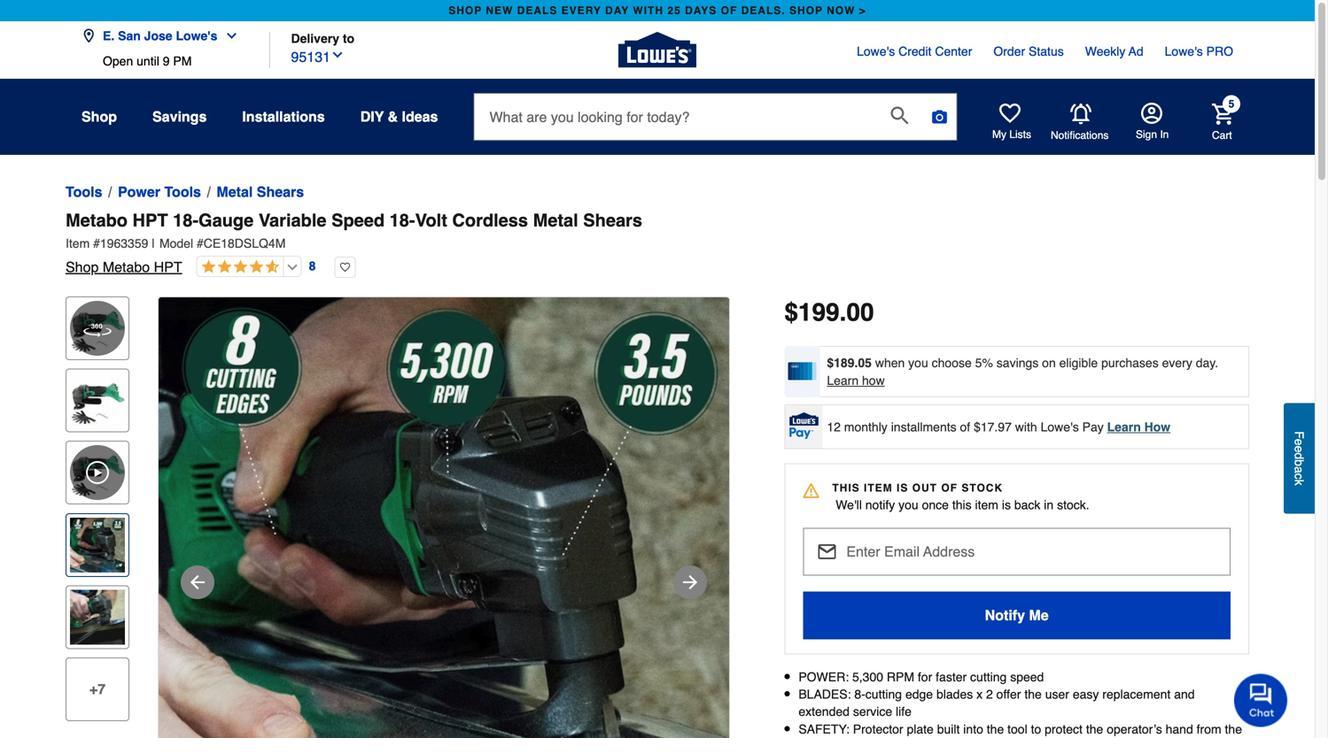 Task type: vqa. For each thing, say whether or not it's contained in the screenshot.
Reviews button
no



Task type: locate. For each thing, give the bounding box(es) containing it.
in
[[1044, 498, 1054, 513]]

shop left new
[[448, 4, 482, 17]]

faster
[[936, 671, 967, 685]]

# right model
[[197, 237, 204, 251]]

1 vertical spatial shears
[[583, 210, 642, 231]]

weekly ad link
[[1085, 43, 1143, 60]]

tools link
[[66, 182, 102, 203]]

8-
[[854, 688, 865, 702]]

the right from
[[1225, 723, 1242, 737]]

1 horizontal spatial to
[[1031, 723, 1041, 737]]

1 horizontal spatial metal
[[533, 210, 578, 231]]

learn down $189.05
[[827, 374, 859, 388]]

every
[[561, 4, 601, 17]]

e
[[1292, 439, 1306, 446], [1292, 446, 1306, 453]]

Search Query text field
[[474, 94, 877, 140]]

0 horizontal spatial #
[[93, 237, 100, 251]]

replacement
[[1102, 688, 1171, 702]]

pro
[[1206, 44, 1233, 58]]

95131 button
[[291, 45, 345, 68]]

lowe's
[[176, 29, 217, 43], [857, 44, 895, 58], [1165, 44, 1203, 58], [1041, 420, 1079, 434]]

you
[[908, 356, 928, 370], [898, 498, 918, 513]]

metal right cordless
[[533, 210, 578, 231]]

shop for shop metabo hpt
[[66, 259, 99, 276]]

1 horizontal spatial #
[[197, 237, 204, 251]]

we'll
[[836, 498, 862, 513]]

lowe's credit center
[[857, 44, 972, 58]]

of up this
[[941, 482, 958, 495]]

1 horizontal spatial shears
[[583, 210, 642, 231]]

1 # from the left
[[93, 237, 100, 251]]

learn right the pay
[[1107, 420, 1141, 434]]

0 vertical spatial you
[[908, 356, 928, 370]]

warning image
[[803, 483, 819, 499]]

e.
[[103, 29, 115, 43]]

None search field
[[474, 93, 957, 155]]

+7 button
[[66, 658, 129, 722]]

0 horizontal spatial cutting
[[865, 688, 902, 702]]

2 tools from the left
[[164, 184, 201, 200]]

tool
[[1007, 723, 1027, 737]]

of
[[721, 4, 737, 17], [941, 482, 958, 495]]

hpt up |
[[133, 210, 168, 231]]

1 vertical spatial shop
[[66, 259, 99, 276]]

0 horizontal spatial shop
[[448, 4, 482, 17]]

chevron down image
[[217, 29, 239, 43]]

0 horizontal spatial to
[[343, 31, 354, 46]]

installments
[[891, 420, 957, 434]]

1 vertical spatial metal
[[533, 210, 578, 231]]

metabo inside the metabo hpt 18-gauge variable speed 18-volt cordless metal shears item # 1963359 | model # ce18dslq4m
[[66, 210, 128, 231]]

18- up model
[[173, 210, 198, 231]]

blades
[[936, 688, 973, 702]]

of inside this item is out of stock we'll notify you once this item is back in stock.
[[941, 482, 958, 495]]

0 horizontal spatial tools
[[66, 184, 102, 200]]

x
[[976, 688, 983, 702]]

protect
[[1045, 723, 1083, 737]]

the down speed
[[1025, 688, 1042, 702]]

you right when
[[908, 356, 928, 370]]

lowe's left credit
[[857, 44, 895, 58]]

status
[[1029, 44, 1064, 58]]

day.
[[1196, 356, 1218, 370]]

|
[[152, 237, 155, 251]]

a
[[1292, 467, 1306, 474]]

0 vertical spatial cutting
[[970, 671, 1007, 685]]

cutting up service
[[865, 688, 902, 702]]

lowe's left pro
[[1165, 44, 1203, 58]]

shears
[[257, 184, 304, 200], [583, 210, 642, 231]]

how
[[862, 374, 885, 388]]

hpt
[[133, 210, 168, 231], [154, 259, 182, 276]]

1 e from the top
[[1292, 439, 1306, 446]]

lowe's inside lowe's pro link
[[1165, 44, 1203, 58]]

once
[[922, 498, 949, 513]]

metabo hpt  #ce18dslq4m - thumbnail2 image
[[70, 518, 125, 573]]

shears up item number 1 9 6 3 3 5 9 and model number c e 1 8 d s l q 4 m element
[[583, 210, 642, 231]]

is
[[1002, 498, 1011, 513]]

credit
[[898, 44, 932, 58]]

camera image
[[931, 108, 948, 126]]

power: 5,300 rpm for faster cutting speed blades: 8-cutting edge blades x 2 offer the user easy replacement and extended service life safety: protector plate built into the tool to protect the operator's hand from the
[[799, 671, 1242, 739]]

of right the days
[[721, 4, 737, 17]]

lowe's home improvement account image
[[1141, 103, 1162, 124]]

lowe's up pm at top left
[[176, 29, 217, 43]]

to right tool
[[1031, 723, 1041, 737]]

open
[[103, 54, 133, 68]]

you down is
[[898, 498, 918, 513]]

on
[[1042, 356, 1056, 370]]

shop left now
[[789, 4, 823, 17]]

cutting up the "2"
[[970, 671, 1007, 685]]

0 horizontal spatial 18-
[[173, 210, 198, 231]]

to inside power: 5,300 rpm for faster cutting speed blades: 8-cutting edge blades x 2 offer the user easy replacement and extended service life safety: protector plate built into the tool to protect the operator's hand from the
[[1031, 723, 1041, 737]]

item
[[864, 482, 893, 495]]

cart
[[1212, 129, 1232, 142]]

user
[[1045, 688, 1069, 702]]

back
[[1014, 498, 1041, 513]]

1 vertical spatial cutting
[[865, 688, 902, 702]]

shop
[[448, 4, 482, 17], [789, 4, 823, 17]]

notify
[[985, 608, 1025, 624]]

2 18- from the left
[[390, 210, 415, 231]]

$ 199 . 00
[[784, 299, 874, 327]]

days
[[685, 4, 717, 17]]

the
[[1025, 688, 1042, 702], [987, 723, 1004, 737], [1086, 723, 1103, 737], [1225, 723, 1242, 737]]

my
[[992, 128, 1006, 141]]

199
[[798, 299, 840, 327]]

monthly
[[844, 420, 888, 434]]

$17.97
[[974, 420, 1012, 434]]

1 shop from the left
[[448, 4, 482, 17]]

built
[[937, 723, 960, 737]]

sign
[[1136, 128, 1157, 141]]

my lists
[[992, 128, 1031, 141]]

0 horizontal spatial learn
[[827, 374, 859, 388]]

lowe's home improvement lists image
[[999, 103, 1021, 124]]

00
[[846, 299, 874, 327]]

1963359
[[100, 237, 148, 251]]

0 vertical spatial metal
[[217, 184, 253, 200]]

plate
[[907, 723, 934, 737]]

my lists link
[[992, 103, 1031, 142]]

hpt down model
[[154, 259, 182, 276]]

$189.05 when you choose 5% savings on eligible purchases every day. learn how
[[827, 356, 1218, 388]]

tools right power
[[164, 184, 201, 200]]

lowe's home improvement cart image
[[1212, 103, 1233, 125]]

18- right speed
[[390, 210, 415, 231]]

lowe's home improvement logo image
[[618, 11, 696, 89]]

lowe's inside lowe's credit center link
[[857, 44, 895, 58]]

c
[[1292, 474, 1306, 480]]

Enter Email Address text field
[[810, 528, 1224, 567]]

item
[[975, 498, 998, 513]]

1 18- from the left
[[173, 210, 198, 231]]

when
[[875, 356, 905, 370]]

f e e d b a c k button
[[1284, 403, 1315, 514]]

4.6 stars image
[[197, 260, 280, 276]]

1 horizontal spatial of
[[941, 482, 958, 495]]

# right item
[[93, 237, 100, 251]]

speed
[[1010, 671, 1044, 685]]

shears up variable
[[257, 184, 304, 200]]

e up b on the right bottom of page
[[1292, 446, 1306, 453]]

weekly
[[1085, 44, 1126, 58]]

search image
[[891, 107, 909, 124]]

power
[[118, 184, 160, 200]]

>
[[859, 4, 866, 17]]

0 horizontal spatial metal
[[217, 184, 253, 200]]

1 vertical spatial of
[[941, 482, 958, 495]]

shop button
[[82, 101, 117, 133]]

and
[[1174, 688, 1195, 702]]

+7
[[89, 682, 106, 698]]

1 horizontal spatial cutting
[[970, 671, 1007, 685]]

shears inside the metabo hpt 18-gauge variable speed 18-volt cordless metal shears item # 1963359 | model # ce18dslq4m
[[583, 210, 642, 231]]

lowe's pro link
[[1165, 43, 1233, 60]]

1 vertical spatial learn
[[1107, 420, 1141, 434]]

1 vertical spatial you
[[898, 498, 918, 513]]

power:
[[799, 671, 849, 685]]

1 vertical spatial metabo
[[103, 259, 150, 276]]

shop down item
[[66, 259, 99, 276]]

e up "d" on the right bottom of the page
[[1292, 439, 1306, 446]]

gauge
[[198, 210, 254, 231]]

shop down open
[[82, 109, 117, 125]]

metal up 'gauge'
[[217, 184, 253, 200]]

0 vertical spatial shears
[[257, 184, 304, 200]]

0 vertical spatial hpt
[[133, 210, 168, 231]]

rpm
[[887, 671, 914, 685]]

learn inside the $189.05 when you choose 5% savings on eligible purchases every day. learn how
[[827, 374, 859, 388]]

to up chevron down image
[[343, 31, 354, 46]]

heart outline image
[[334, 257, 356, 278]]

with
[[633, 4, 664, 17]]

metal shears link
[[217, 182, 304, 203]]

1 vertical spatial to
[[1031, 723, 1041, 737]]

shop for shop
[[82, 109, 117, 125]]

0 vertical spatial metabo
[[66, 210, 128, 231]]

shop new deals every day with 25 days of deals. shop now >
[[448, 4, 866, 17]]

0 vertical spatial shop
[[82, 109, 117, 125]]

hpt inside the metabo hpt 18-gauge variable speed 18-volt cordless metal shears item # 1963359 | model # ce18dslq4m
[[133, 210, 168, 231]]

metabo down 1963359
[[103, 259, 150, 276]]

metabo up item
[[66, 210, 128, 231]]

tools up item
[[66, 184, 102, 200]]

0 horizontal spatial of
[[721, 4, 737, 17]]

order
[[994, 44, 1025, 58]]

location image
[[82, 29, 96, 43]]

0 vertical spatial learn
[[827, 374, 859, 388]]

1 horizontal spatial tools
[[164, 184, 201, 200]]

1 horizontal spatial shop
[[789, 4, 823, 17]]

1 horizontal spatial 18-
[[390, 210, 415, 231]]

0 vertical spatial to
[[343, 31, 354, 46]]

chevron down image
[[330, 48, 345, 62]]

new
[[486, 4, 513, 17]]



Task type: describe. For each thing, give the bounding box(es) containing it.
shop metabo hpt
[[66, 259, 182, 276]]

95131
[[291, 49, 330, 65]]

delivery
[[291, 31, 339, 46]]

9
[[163, 54, 170, 68]]

1 tools from the left
[[66, 184, 102, 200]]

$189.05
[[827, 356, 872, 370]]

blades:
[[799, 688, 851, 702]]

notifications
[[1051, 129, 1109, 142]]

every
[[1162, 356, 1192, 370]]

pm
[[173, 54, 192, 68]]

b
[[1292, 460, 1306, 467]]

arrow right image
[[680, 572, 701, 594]]

is
[[897, 482, 908, 495]]

0 vertical spatial of
[[721, 4, 737, 17]]

edge
[[905, 688, 933, 702]]

metabo hpt  #ce18dslq4m - 2 image
[[159, 298, 729, 739]]

learn how link
[[1107, 420, 1171, 434]]

operator's
[[1107, 723, 1162, 737]]

stock.
[[1057, 498, 1089, 513]]

diy & ideas
[[360, 109, 438, 125]]

metal shears
[[217, 184, 304, 200]]

choose
[[932, 356, 972, 370]]

metal inside the metabo hpt 18-gauge variable speed 18-volt cordless metal shears item # 1963359 | model # ce18dslq4m
[[533, 210, 578, 231]]

jose
[[144, 29, 172, 43]]

power tools link
[[118, 182, 201, 203]]

2
[[986, 688, 993, 702]]

ce18dslq4m
[[204, 237, 286, 251]]

sign in
[[1136, 128, 1169, 141]]

installations
[[242, 109, 325, 125]]

2 # from the left
[[197, 237, 204, 251]]

savings
[[152, 109, 207, 125]]

cordless
[[452, 210, 528, 231]]

email
[[884, 544, 920, 560]]

metabo hpt  #ce18dslq4m - thumbnail image
[[70, 374, 125, 428]]

lowes pay logo image
[[786, 413, 822, 439]]

metabo hpt 18-gauge variable speed 18-volt cordless metal shears item # 1963359 | model # ce18dslq4m
[[66, 210, 642, 251]]

tools inside "power tools" link
[[164, 184, 201, 200]]

lists
[[1009, 128, 1031, 141]]

you inside this item is out of stock we'll notify you once this item is back in stock.
[[898, 498, 918, 513]]

speed
[[331, 210, 385, 231]]

item number 1 9 6 3 3 5 9 and model number c e 1 8 d s l q 4 m element
[[66, 235, 1249, 253]]

model
[[159, 237, 193, 251]]

metabo hpt  #ce18dslq4m - thumbnail3 image
[[70, 590, 125, 645]]

the right protect
[[1086, 723, 1103, 737]]

life
[[896, 705, 912, 720]]

for
[[918, 671, 932, 685]]

enter email address
[[846, 544, 975, 560]]

enter
[[846, 544, 880, 560]]

diy
[[360, 109, 384, 125]]

learn how button
[[827, 372, 885, 390]]

notify
[[865, 498, 895, 513]]

notify me
[[985, 608, 1049, 624]]

8
[[309, 259, 316, 273]]

center
[[935, 44, 972, 58]]

lowe's home improvement notification center image
[[1070, 103, 1092, 125]]

out
[[912, 482, 937, 495]]

savings button
[[152, 101, 207, 133]]

extended
[[799, 705, 850, 720]]

savings
[[997, 356, 1039, 370]]

1 horizontal spatial learn
[[1107, 420, 1141, 434]]

ideas
[[402, 109, 438, 125]]

2 shop from the left
[[789, 4, 823, 17]]

offer
[[996, 688, 1021, 702]]

lowe's left the pay
[[1041, 420, 1079, 434]]

hand
[[1166, 723, 1193, 737]]

open until 9 pm
[[103, 54, 192, 68]]

e. san jose lowe's
[[103, 29, 217, 43]]

of
[[960, 420, 970, 434]]

shop new deals every day with 25 days of deals. shop now > link
[[445, 0, 870, 21]]

weekly ad
[[1085, 44, 1143, 58]]

the right into
[[987, 723, 1004, 737]]

ad
[[1129, 44, 1143, 58]]

san
[[118, 29, 141, 43]]

delivery to
[[291, 31, 354, 46]]

item
[[66, 237, 90, 251]]

you inside the $189.05 when you choose 5% savings on eligible purchases every day. learn how
[[908, 356, 928, 370]]

f e e d b a c k
[[1292, 432, 1306, 486]]

in
[[1160, 128, 1169, 141]]

5,300
[[852, 671, 883, 685]]

this
[[952, 498, 972, 513]]

lowe's inside e. san jose lowe's button
[[176, 29, 217, 43]]

purchases
[[1101, 356, 1159, 370]]

arrow left image
[[187, 572, 208, 594]]

volt
[[415, 210, 447, 231]]

1 vertical spatial hpt
[[154, 259, 182, 276]]

2 e from the top
[[1292, 446, 1306, 453]]

with
[[1015, 420, 1037, 434]]

installations button
[[242, 101, 325, 133]]

e. san jose lowe's button
[[82, 18, 246, 54]]

lowe's pro
[[1165, 44, 1233, 58]]

.
[[840, 299, 846, 327]]

eligible
[[1059, 356, 1098, 370]]

deals
[[517, 4, 558, 17]]

&
[[388, 109, 398, 125]]

chat invite button image
[[1234, 674, 1288, 728]]

0 horizontal spatial shears
[[257, 184, 304, 200]]

sign in button
[[1136, 103, 1169, 142]]

d
[[1292, 453, 1306, 460]]

from
[[1197, 723, 1221, 737]]

lowe's credit center link
[[857, 43, 972, 60]]



